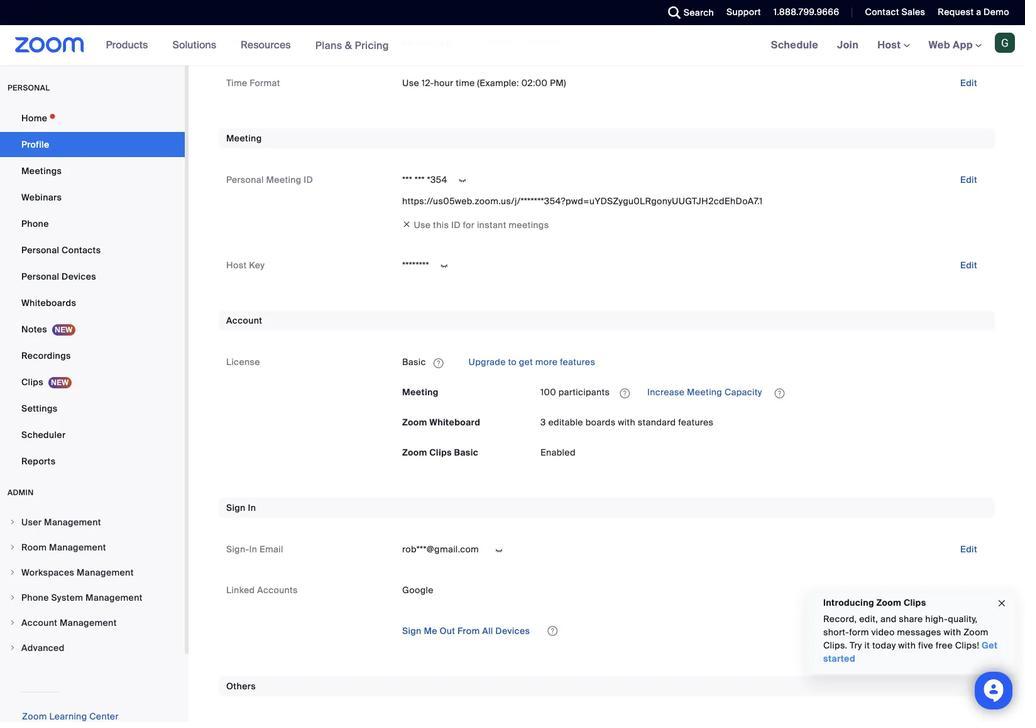 Task type: describe. For each thing, give the bounding box(es) containing it.
learn more about signing out from all devices image
[[546, 627, 559, 636]]

short-
[[824, 627, 849, 638]]

account management
[[21, 617, 117, 629]]

plans
[[315, 39, 342, 52]]

phone system management menu item
[[0, 586, 185, 610]]

user management
[[21, 517, 101, 528]]

sign me out from all devices application
[[392, 620, 988, 641]]

zoom inside record, edit, and share high-quality, short-form video messages with zoom clips. try it today with five free clips!
[[964, 627, 989, 638]]

me
[[424, 625, 437, 637]]

close image
[[997, 596, 1007, 611]]

user management menu item
[[0, 510, 185, 534]]

format for time format
[[250, 77, 280, 89]]

room management
[[21, 542, 106, 553]]

(example:
[[477, 77, 519, 89]]

contacts
[[62, 245, 101, 256]]

use 12-hour time (example: 02:00 pm)
[[402, 77, 566, 89]]

meetings
[[509, 220, 549, 231]]

room management menu item
[[0, 536, 185, 560]]

date format
[[226, 37, 279, 48]]

pm)
[[550, 77, 566, 89]]

1.888.799.9666
[[774, 6, 840, 18]]

record, edit, and share high-quality, short-form video messages with zoom clips. try it today with five free clips!
[[824, 614, 989, 651]]

web
[[929, 38, 951, 52]]

application containing basic
[[402, 352, 988, 372]]

host key
[[226, 260, 265, 271]]

&
[[345, 39, 352, 52]]

workspaces management
[[21, 567, 134, 578]]

pricing
[[355, 39, 389, 52]]

format for date format
[[249, 37, 279, 48]]

4 edit from the top
[[961, 260, 978, 271]]

introducing zoom clips
[[824, 597, 926, 609]]

host for host
[[878, 38, 904, 52]]

share
[[899, 614, 923, 625]]

1 edit from the top
[[961, 37, 978, 48]]

personal devices
[[21, 271, 96, 282]]

edit button for time format
[[950, 73, 988, 93]]

form
[[849, 627, 869, 638]]

3 editable boards with standard features
[[541, 417, 714, 428]]

edit for time format
[[961, 77, 978, 89]]

it
[[865, 640, 870, 651]]

profile picture image
[[995, 33, 1015, 53]]

free
[[936, 640, 953, 651]]

personal contacts
[[21, 245, 101, 256]]

********
[[402, 260, 429, 271]]

1 vertical spatial with
[[944, 627, 961, 638]]

advanced menu item
[[0, 636, 185, 660]]

products
[[106, 38, 148, 52]]

profile link
[[0, 132, 185, 157]]

search button
[[659, 0, 717, 25]]

account for account
[[226, 315, 262, 327]]

resources
[[241, 38, 291, 52]]

google
[[402, 584, 434, 596]]

personal for personal meeting id
[[226, 174, 264, 185]]

2 *** from the left
[[415, 174, 425, 185]]

home link
[[0, 106, 185, 131]]

sales
[[902, 6, 926, 18]]

product information navigation
[[97, 25, 399, 66]]

edit for sign-in email
[[961, 544, 978, 555]]

web app button
[[929, 38, 982, 52]]

clips!
[[955, 640, 980, 651]]

02:00
[[522, 77, 548, 89]]

right image for phone
[[9, 594, 16, 602]]

settings
[[21, 403, 58, 414]]

12-
[[422, 77, 434, 89]]

join link
[[828, 25, 868, 65]]

search
[[684, 7, 714, 18]]

hour
[[434, 77, 454, 89]]

clips link
[[0, 370, 185, 395]]

webinars link
[[0, 185, 185, 210]]

get started link
[[824, 640, 998, 664]]

phone system management
[[21, 592, 143, 604]]

zoom up and
[[877, 597, 902, 609]]

personal meeting id
[[226, 174, 313, 185]]

schedule link
[[762, 25, 828, 65]]

license
[[226, 357, 260, 368]]

100 participants
[[541, 387, 610, 398]]

sign in
[[226, 503, 256, 514]]

introducing
[[824, 597, 874, 609]]

4 edit button from the top
[[950, 255, 988, 275]]

to
[[508, 357, 517, 368]]

reports link
[[0, 449, 185, 474]]

right image for account
[[9, 619, 16, 627]]

linked accounts
[[226, 584, 298, 596]]

management for workspaces management
[[77, 567, 134, 578]]

plans & pricing
[[315, 39, 389, 52]]

increase
[[648, 387, 685, 398]]

out
[[440, 625, 455, 637]]

home
[[21, 113, 47, 124]]

*** *** *354
[[402, 174, 447, 185]]

personal menu menu
[[0, 106, 185, 475]]

phone for phone
[[21, 218, 49, 229]]

key
[[249, 260, 265, 271]]

zoom up zoom clips basic
[[402, 417, 427, 428]]

for
[[463, 220, 475, 231]]

started
[[824, 653, 856, 664]]

host button
[[878, 38, 910, 52]]

1 horizontal spatial with
[[899, 640, 916, 651]]

a
[[976, 6, 982, 18]]

sign me out from all devices
[[402, 625, 530, 637]]

request
[[938, 6, 974, 18]]

basic inside application
[[402, 357, 426, 368]]

personal for personal devices
[[21, 271, 59, 282]]

banner containing products
[[0, 25, 1025, 66]]

system
[[51, 592, 83, 604]]

solutions button
[[173, 25, 222, 65]]

sign-in email
[[226, 544, 283, 555]]

management for room management
[[49, 542, 106, 553]]

use for use this id for instant meetings
[[414, 220, 431, 231]]

personal devices link
[[0, 264, 185, 289]]

settings link
[[0, 396, 185, 421]]



Task type: vqa. For each thing, say whether or not it's contained in the screenshot.
RECORD, EDIT, AND SHARE HIGH-QUALITY, SHORT-FORM VIDEO MESSAGES WITH ZOOM CLIPS. TRY IT TODAY WITH FIVE FREE CLIPS!
yes



Task type: locate. For each thing, give the bounding box(es) containing it.
learn more about increasing meeting capacity image
[[771, 388, 789, 399]]

solutions
[[173, 38, 216, 52]]

0 vertical spatial personal
[[226, 174, 264, 185]]

1 horizontal spatial host
[[878, 38, 904, 52]]

2 edit from the top
[[961, 77, 978, 89]]

1 vertical spatial format
[[250, 77, 280, 89]]

account management menu item
[[0, 611, 185, 635]]

1 horizontal spatial devices
[[496, 625, 530, 637]]

use left 12-
[[402, 77, 419, 89]]

upgrade to get more features link
[[466, 357, 595, 368]]

show personal meeting id image
[[452, 175, 473, 186]]

request a demo
[[938, 6, 1010, 18]]

account up license
[[226, 315, 262, 327]]

workspaces management menu item
[[0, 561, 185, 585]]

right image inside phone system management menu item
[[9, 594, 16, 602]]

in for sign-
[[249, 544, 257, 555]]

right image inside room management menu item
[[9, 544, 16, 551]]

1 vertical spatial devices
[[496, 625, 530, 637]]

application containing 100 participants
[[541, 383, 988, 403]]

enabled
[[541, 447, 576, 459]]

account
[[226, 315, 262, 327], [21, 617, 57, 629]]

recordings link
[[0, 343, 185, 368]]

3 edit from the top
[[961, 174, 978, 185]]

zoom
[[402, 417, 427, 428], [402, 447, 427, 459], [877, 597, 902, 609], [964, 627, 989, 638]]

meetings navigation
[[762, 25, 1025, 66]]

this
[[433, 220, 449, 231]]

in left email
[[249, 544, 257, 555]]

instant
[[477, 220, 506, 231]]

right image
[[9, 519, 16, 526]]

support link
[[717, 0, 764, 25], [727, 6, 761, 18]]

recordings
[[21, 350, 71, 361]]

with
[[618, 417, 636, 428], [944, 627, 961, 638], [899, 640, 916, 651]]

1 vertical spatial account
[[21, 617, 57, 629]]

1 horizontal spatial sign
[[402, 625, 422, 637]]

format right the time
[[250, 77, 280, 89]]

1 vertical spatial clips
[[430, 447, 452, 459]]

example:
[[477, 37, 516, 48]]

zoom up clips!
[[964, 627, 989, 638]]

video
[[872, 627, 895, 638]]

banner
[[0, 25, 1025, 66]]

1 *** from the left
[[402, 174, 412, 185]]

email
[[260, 544, 283, 555]]

format right date
[[249, 37, 279, 48]]

0 horizontal spatial id
[[304, 174, 313, 185]]

plans & pricing link
[[315, 39, 389, 52], [315, 39, 389, 52]]

products button
[[106, 25, 154, 65]]

4 right image from the top
[[9, 619, 16, 627]]

id
[[304, 174, 313, 185], [451, 220, 461, 231]]

edit button
[[950, 33, 988, 53], [950, 73, 988, 93], [950, 170, 988, 190], [950, 255, 988, 275], [950, 540, 988, 560]]

with right boards
[[618, 417, 636, 428]]

3 right image from the top
[[9, 594, 16, 602]]

1 horizontal spatial account
[[226, 315, 262, 327]]

2 phone from the top
[[21, 592, 49, 604]]

meetings link
[[0, 158, 185, 184]]

admin menu menu
[[0, 510, 185, 661]]

date
[[226, 37, 247, 48]]

0 vertical spatial phone
[[21, 218, 49, 229]]

get
[[519, 357, 533, 368]]

and
[[881, 614, 897, 625]]

learn more about your license type image
[[432, 359, 445, 368]]

right image inside account management menu item
[[9, 619, 16, 627]]

reports
[[21, 456, 56, 467]]

clips up share
[[904, 597, 926, 609]]

others
[[226, 681, 256, 692]]

accounts
[[257, 584, 298, 596]]

capacity
[[725, 387, 762, 398]]

host for host key
[[226, 260, 247, 271]]

account up advanced
[[21, 617, 57, 629]]

learn more about your meeting license image
[[616, 388, 634, 399]]

0 vertical spatial with
[[618, 417, 636, 428]]

5 right image from the top
[[9, 644, 16, 652]]

time format
[[226, 77, 280, 89]]

0 vertical spatial use
[[402, 77, 419, 89]]

3 edit button from the top
[[950, 170, 988, 190]]

id for this
[[451, 220, 461, 231]]

record,
[[824, 614, 857, 625]]

sign me out from all devices button
[[392, 621, 540, 641]]

0 vertical spatial features
[[560, 357, 595, 368]]

right image inside workspaces management menu item
[[9, 569, 16, 576]]

app
[[953, 38, 973, 52]]

in for sign
[[248, 503, 256, 514]]

contact
[[865, 6, 899, 18]]

time
[[456, 77, 475, 89]]

right image inside advanced menu item
[[9, 644, 16, 652]]

time
[[226, 77, 247, 89]]

sign left me
[[402, 625, 422, 637]]

right image left advanced
[[9, 644, 16, 652]]

2 horizontal spatial clips
[[904, 597, 926, 609]]

1 phone from the top
[[21, 218, 49, 229]]

management for account management
[[60, 617, 117, 629]]

participants
[[559, 387, 610, 398]]

1 edit button from the top
[[950, 33, 988, 53]]

right image left room
[[9, 544, 16, 551]]

upgrade to get more features
[[466, 357, 595, 368]]

right image left workspaces
[[9, 569, 16, 576]]

sign for sign in
[[226, 503, 246, 514]]

management up account management menu item
[[86, 592, 143, 604]]

1 vertical spatial in
[[249, 544, 257, 555]]

profile
[[21, 139, 49, 150]]

in up sign-in email at the left bottom of the page
[[248, 503, 256, 514]]

features inside application
[[560, 357, 595, 368]]

host down 'contact sales'
[[878, 38, 904, 52]]

edit,
[[859, 614, 878, 625]]

personal
[[226, 174, 264, 185], [21, 245, 59, 256], [21, 271, 59, 282]]

format
[[249, 37, 279, 48], [250, 77, 280, 89]]

1 horizontal spatial id
[[451, 220, 461, 231]]

notes
[[21, 324, 47, 335]]

demo
[[984, 6, 1010, 18]]

from
[[458, 625, 480, 637]]

0 vertical spatial sign
[[226, 503, 246, 514]]

basic left learn more about your license type 'image'
[[402, 357, 426, 368]]

phone inside menu item
[[21, 592, 49, 604]]

1 vertical spatial personal
[[21, 245, 59, 256]]

1 vertical spatial sign
[[402, 625, 422, 637]]

management for user management
[[44, 517, 101, 528]]

0 vertical spatial id
[[304, 174, 313, 185]]

0 horizontal spatial account
[[21, 617, 57, 629]]

id for meeting
[[304, 174, 313, 185]]

1 horizontal spatial ***
[[415, 174, 425, 185]]

increase meeting capacity link
[[645, 387, 765, 398]]

2 edit button from the top
[[950, 73, 988, 93]]

basic
[[402, 357, 426, 368], [454, 447, 478, 459]]

edit button for sign-in email
[[950, 540, 988, 560]]

1 vertical spatial host
[[226, 260, 247, 271]]

1 vertical spatial features
[[678, 417, 714, 428]]

0 horizontal spatial with
[[618, 417, 636, 428]]

phone down workspaces
[[21, 592, 49, 604]]

more
[[535, 357, 558, 368]]

account for account management
[[21, 617, 57, 629]]

edit for personal meeting id
[[961, 174, 978, 185]]

1 horizontal spatial features
[[678, 417, 714, 428]]

1 right image from the top
[[9, 544, 16, 551]]

features down increase meeting capacity link
[[678, 417, 714, 428]]

host inside meetings navigation
[[878, 38, 904, 52]]

sign inside sign me out from all devices button
[[402, 625, 422, 637]]

rob***@gmail.com
[[402, 544, 479, 555]]

join
[[837, 38, 859, 52]]

0 horizontal spatial host
[[226, 260, 247, 271]]

workspaces
[[21, 567, 74, 578]]

boards
[[586, 417, 616, 428]]

get
[[982, 640, 998, 651]]

2 horizontal spatial with
[[944, 627, 961, 638]]

management up advanced menu item
[[60, 617, 117, 629]]

0 horizontal spatial devices
[[62, 271, 96, 282]]

personal contacts link
[[0, 238, 185, 263]]

0 horizontal spatial features
[[560, 357, 595, 368]]

try
[[850, 640, 862, 651]]

2 vertical spatial personal
[[21, 271, 59, 282]]

0 vertical spatial account
[[226, 315, 262, 327]]

notes link
[[0, 317, 185, 342]]

clips down zoom whiteboard
[[430, 447, 452, 459]]

host left key at left top
[[226, 260, 247, 271]]

1 horizontal spatial basic
[[454, 447, 478, 459]]

in
[[248, 503, 256, 514], [249, 544, 257, 555]]

right image for workspaces
[[9, 569, 16, 576]]

editable
[[548, 417, 583, 428]]

sign up "sign-"
[[226, 503, 246, 514]]

sign for sign me out from all devices
[[402, 625, 422, 637]]

management
[[44, 517, 101, 528], [49, 542, 106, 553], [77, 567, 134, 578], [86, 592, 143, 604], [60, 617, 117, 629]]

account inside menu item
[[21, 617, 57, 629]]

request a demo link
[[929, 0, 1025, 25], [938, 6, 1010, 18]]

zoom logo image
[[15, 37, 84, 53]]

right image
[[9, 544, 16, 551], [9, 569, 16, 576], [9, 594, 16, 602], [9, 619, 16, 627], [9, 644, 16, 652]]

use this id for instant meetings
[[414, 220, 549, 231]]

0 vertical spatial basic
[[402, 357, 426, 368]]

increase meeting capacity
[[645, 387, 765, 398]]

5 edit button from the top
[[950, 540, 988, 560]]

phone inside personal menu menu
[[21, 218, 49, 229]]

zoom clips basic
[[402, 447, 478, 459]]

0 vertical spatial clips
[[21, 377, 43, 388]]

management up room management
[[44, 517, 101, 528]]

application
[[402, 352, 988, 372], [541, 383, 988, 403]]

1 vertical spatial basic
[[454, 447, 478, 459]]

1 vertical spatial application
[[541, 383, 988, 403]]

1 horizontal spatial clips
[[430, 447, 452, 459]]

0 horizontal spatial basic
[[402, 357, 426, 368]]

basic down whiteboard
[[454, 447, 478, 459]]

use for use 12-hour time (example: 02:00 pm)
[[402, 77, 419, 89]]

phone down webinars
[[21, 218, 49, 229]]

linked
[[226, 584, 255, 596]]

5 edit from the top
[[961, 544, 978, 555]]

zoom down zoom whiteboard
[[402, 447, 427, 459]]

devices inside personal menu menu
[[62, 271, 96, 282]]

whiteboards link
[[0, 290, 185, 316]]

right image for room
[[9, 544, 16, 551]]

meetings
[[21, 165, 62, 177]]

management up workspaces management
[[49, 542, 106, 553]]

0 vertical spatial format
[[249, 37, 279, 48]]

0 vertical spatial host
[[878, 38, 904, 52]]

devices right all
[[496, 625, 530, 637]]

sign
[[226, 503, 246, 514], [402, 625, 422, 637]]

0 vertical spatial devices
[[62, 271, 96, 282]]

upgrade
[[469, 357, 506, 368]]

devices inside button
[[496, 625, 530, 637]]

0 vertical spatial in
[[248, 503, 256, 514]]

support
[[727, 6, 761, 18]]

right image left account management
[[9, 619, 16, 627]]

phone link
[[0, 211, 185, 236]]

devices down the contacts
[[62, 271, 96, 282]]

personal for personal contacts
[[21, 245, 59, 256]]

0 horizontal spatial clips
[[21, 377, 43, 388]]

1 vertical spatial use
[[414, 220, 431, 231]]

clips inside personal menu menu
[[21, 377, 43, 388]]

2 vertical spatial clips
[[904, 597, 926, 609]]

1 vertical spatial phone
[[21, 592, 49, 604]]

2 right image from the top
[[9, 569, 16, 576]]

with down "messages"
[[899, 640, 916, 651]]

0 vertical spatial application
[[402, 352, 988, 372]]

right image left system
[[9, 594, 16, 602]]

edit button for personal meeting id
[[950, 170, 988, 190]]

with up free
[[944, 627, 961, 638]]

phone for phone system management
[[21, 592, 49, 604]]

clips up settings
[[21, 377, 43, 388]]

2 vertical spatial with
[[899, 640, 916, 651]]

show host key image
[[434, 261, 454, 272]]

features up 100 participants
[[560, 357, 595, 368]]

use left the this
[[414, 220, 431, 231]]

1 vertical spatial id
[[451, 220, 461, 231]]

example: 11/17/2023
[[474, 37, 562, 48]]

management up phone system management menu item
[[77, 567, 134, 578]]

0 horizontal spatial sign
[[226, 503, 246, 514]]

0 horizontal spatial ***
[[402, 174, 412, 185]]

phone
[[21, 218, 49, 229], [21, 592, 49, 604]]



